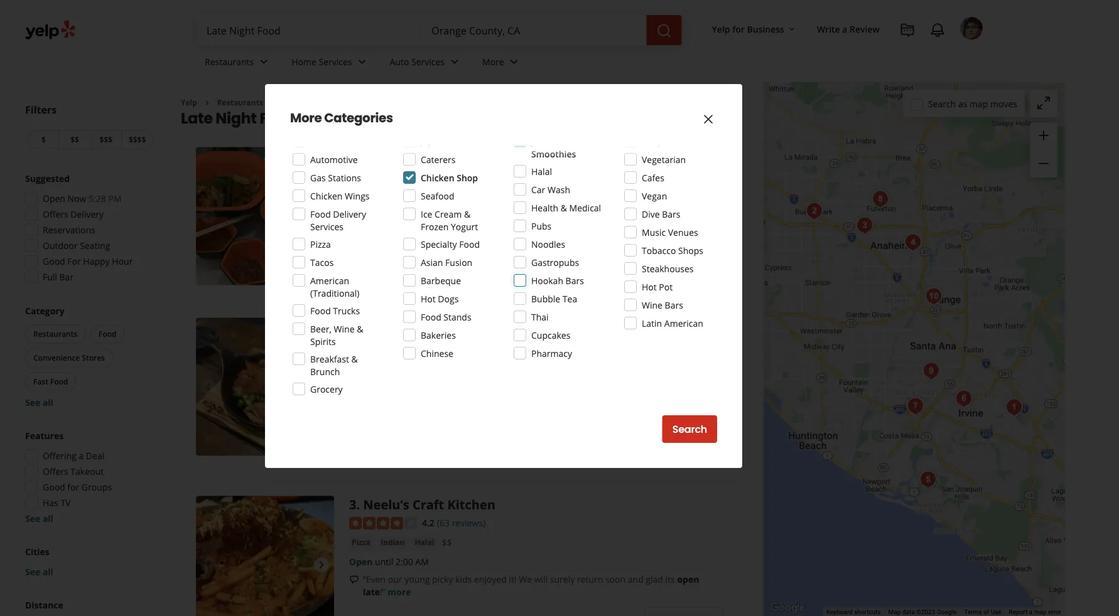 Task type: vqa. For each thing, say whether or not it's contained in the screenshot.
Write
yes



Task type: describe. For each thing, give the bounding box(es) containing it.
food up bakeries
[[421, 311, 441, 323]]

2 . misoolkwan oc
[[349, 318, 460, 335]]

restaurants button
[[25, 325, 85, 344]]

bars for dive
[[662, 208, 680, 220]]

all for features 'see all' button
[[43, 513, 53, 525]]

open for 3
[[349, 556, 373, 568]]

1 vertical spatial restaurants
[[217, 97, 263, 108]]

dive
[[642, 208, 660, 220]]

write a review link
[[812, 18, 885, 40]]

spot
[[476, 225, 494, 237]]

good for good for happy hour
[[43, 256, 65, 268]]

bubble
[[531, 293, 560, 305]]

1 vertical spatial neelu's craft kitchen image
[[196, 496, 334, 617]]

(65 reviews) link
[[437, 167, 486, 180]]

noodles inside more categories dialog
[[531, 238, 565, 250]]

tobacco
[[642, 245, 676, 257]]

home services link
[[282, 45, 380, 82]]

latin
[[642, 317, 662, 329]]

2 night from the left
[[647, 225, 670, 237]]

zoom out image
[[1036, 156, 1051, 171]]

more link
[[472, 45, 532, 82]]

fast
[[33, 377, 48, 387]]

terms of use
[[964, 609, 1001, 616]]

misoolkwan
[[363, 318, 439, 335]]

see all for features
[[25, 513, 53, 525]]

pleased
[[386, 416, 418, 427]]

pizza inside button
[[352, 537, 371, 548]]

slideshow element for 1
[[196, 147, 334, 285]]

report a map error
[[1009, 609, 1061, 616]]

very
[[694, 225, 712, 237]]

4.2
[[422, 517, 435, 529]]

group containing cities
[[25, 546, 156, 579]]

search for search
[[672, 423, 707, 437]]

24 chevron down v2 image
[[256, 54, 271, 69]]

vegetarian
[[642, 154, 686, 165]]

bars for wine
[[665, 299, 683, 311]]

stands
[[444, 311, 471, 323]]

keyboard
[[826, 609, 853, 616]]

$$ inside button
[[71, 134, 79, 145]]

hot pot inside more categories dialog
[[642, 281, 673, 293]]

group containing features
[[21, 430, 156, 525]]

more link for more
[[388, 586, 411, 598]]

see all for category
[[25, 397, 53, 409]]

search button
[[662, 416, 717, 443]]

use
[[991, 609, 1001, 616]]

late
[[181, 108, 213, 129]]

groups
[[82, 482, 112, 494]]

open
[[677, 574, 699, 586]]

hookah bars
[[531, 275, 584, 287]]

hot inside button
[[391, 188, 405, 199]]

more for more categories
[[290, 109, 322, 127]]

now
[[68, 193, 86, 205]]

halal inside more categories dialog
[[531, 165, 552, 177]]

open until 2:00 am for zhangliang
[[349, 207, 429, 219]]

korean link
[[349, 358, 381, 371]]

5:28
[[89, 193, 106, 205]]

cities
[[25, 546, 49, 558]]

"i am pleased in the variety of comforting meals offered on the menu. plus they are
[[363, 416, 703, 427]]

previous image for second slideshow element from the top of the page
[[201, 380, 216, 395]]

pharmacy
[[531, 348, 572, 360]]

2 horizontal spatial late
[[627, 225, 644, 237]]

chinese inside chinese button
[[352, 188, 381, 199]]

restaurants for restaurants button
[[33, 329, 77, 339]]

see for category
[[25, 397, 40, 409]]

bcd tofu house image
[[951, 387, 977, 412]]

cafes
[[642, 172, 664, 184]]

next image
[[314, 209, 329, 224]]

am for neelu's
[[415, 556, 429, 568]]

zoom in image
[[1036, 128, 1051, 143]]

menu.
[[622, 416, 648, 427]]

1 vertical spatial more
[[388, 586, 411, 598]]

0 horizontal spatial of
[[476, 416, 484, 427]]

caterers
[[421, 154, 456, 165]]

joey newport beach image
[[916, 468, 941, 493]]

you're
[[545, 225, 570, 237]]

orange
[[299, 108, 356, 129]]

-
[[498, 147, 502, 164]]

1 horizontal spatial the
[[430, 416, 444, 427]]

24 chevron down v2 image for auto services
[[447, 54, 462, 69]]

search for search as map moves
[[928, 98, 956, 110]]

for for yelp
[[732, 23, 745, 35]]

picky
[[432, 574, 453, 586]]

0 horizontal spatial misoolkwan oc image
[[196, 318, 334, 456]]

see for features
[[25, 513, 40, 525]]

all up good..."
[[405, 225, 414, 237]]

variety
[[446, 416, 474, 427]]

zhangliang malatang - irvine image
[[196, 147, 334, 285]]

food up the beer, at the left
[[310, 305, 331, 317]]

offers for offers takeout
[[43, 466, 68, 478]]

1 vertical spatial $$
[[442, 537, 452, 549]]

malatang
[[436, 147, 495, 164]]

services for auto services
[[411, 56, 445, 68]]

anjin image
[[903, 394, 928, 419]]

late inside open late
[[363, 586, 380, 598]]

(65
[[437, 168, 450, 180]]

car
[[531, 184, 545, 196]]

glad
[[646, 574, 663, 586]]

late night food orange county, ca
[[181, 108, 444, 129]]

music venues
[[642, 226, 698, 238]]

cupcakes
[[531, 329, 570, 341]]

projects image
[[900, 23, 915, 38]]

tv
[[61, 497, 71, 509]]

orimori japanese kitchen image
[[919, 359, 944, 384]]

offering
[[43, 450, 76, 462]]

group containing suggested
[[21, 172, 156, 287]]

pizza inside more categories dialog
[[310, 238, 331, 250]]

. for 1
[[356, 147, 360, 164]]

yelp for yelp for business
[[712, 23, 730, 35]]

craft
[[413, 496, 444, 514]]

plus
[[650, 416, 667, 427]]

fast food button
[[25, 373, 76, 392]]

1 vertical spatial american
[[664, 317, 703, 329]]

4.2 star rating image
[[349, 518, 417, 530]]

juice bars & smoothies
[[531, 135, 581, 160]]

1 horizontal spatial neelu's craft kitchen image
[[852, 213, 877, 238]]

map for moves
[[970, 98, 988, 110]]

specialty
[[421, 238, 457, 250]]

frozen
[[421, 221, 449, 233]]

full
[[43, 271, 57, 283]]

food down yogurt
[[459, 238, 480, 250]]

deal
[[86, 450, 104, 462]]

& down wash
[[561, 202, 567, 214]]

1 horizontal spatial wine
[[642, 299, 663, 311]]

tacos los cholos - anaheim image
[[901, 230, 926, 255]]

venues
[[668, 226, 698, 238]]

see all button for category
[[25, 397, 53, 409]]

korean
[[352, 359, 379, 369]]

previous image
[[201, 209, 216, 224]]

restaurants for topmost restaurants 'link'
[[205, 56, 254, 68]]

beer,
[[310, 323, 332, 335]]

3 . neelu's craft kitchen
[[349, 496, 495, 514]]

report a map error link
[[1009, 609, 1061, 616]]

16 chevron down v2 image
[[787, 24, 797, 34]]

pot inside button
[[407, 188, 420, 199]]

convenience stores
[[33, 353, 105, 363]]

. for 3
[[356, 496, 360, 514]]

thai
[[531, 311, 549, 323]]

beer, wine & spirits
[[310, 323, 363, 348]]

nice
[[363, 237, 380, 249]]

data
[[902, 609, 915, 616]]

user actions element
[[702, 16, 1000, 93]]

hot for specialty food
[[421, 293, 436, 305]]

indian link
[[378, 536, 407, 549]]

yogurt
[[451, 221, 478, 233]]

pizza button
[[349, 536, 373, 549]]

1 vertical spatial restaurants link
[[217, 97, 263, 108]]

shops
[[678, 245, 703, 257]]

(929 reviews)
[[437, 339, 491, 351]]

hot for music venues
[[642, 281, 657, 293]]

(65 reviews)
[[437, 168, 486, 180]]

distance
[[25, 600, 63, 612]]

0 vertical spatial restaurants link
[[195, 45, 282, 82]]

chicken for chicken shop
[[421, 172, 454, 184]]

delivery for food delivery services
[[333, 208, 366, 220]]

chicken for chicken wings
[[310, 190, 343, 202]]

outdoor seating
[[362, 261, 421, 272]]

zhangliang malatang - irvine link
[[363, 147, 542, 164]]

am
[[371, 416, 384, 427]]

bar
[[59, 271, 74, 283]]

craving
[[573, 225, 602, 237]]

& for ice cream & frozen yogurt
[[464, 208, 470, 220]]

notifications image
[[930, 23, 945, 38]]

4.6 link
[[422, 338, 435, 351]]

3 see from the top
[[25, 566, 40, 578]]

food right night
[[260, 108, 296, 129]]

& for beer, wine & spirits
[[357, 323, 363, 335]]

yelp for business button
[[707, 18, 802, 40]]

noodles inside button
[[430, 188, 461, 199]]

asian
[[421, 257, 443, 268]]



Task type: locate. For each thing, give the bounding box(es) containing it.
(63 reviews) link
[[437, 516, 486, 529]]

1 see all button from the top
[[25, 397, 53, 409]]

1 24 chevron down v2 image from the left
[[355, 54, 370, 69]]

delivery inside food delivery services
[[333, 208, 366, 220]]

barbeque
[[421, 275, 461, 287]]

am up young
[[415, 556, 429, 568]]

2 see all from the top
[[25, 513, 53, 525]]

1 horizontal spatial of
[[984, 609, 989, 616]]

offers up the reservations
[[43, 209, 68, 220]]

good up specialty food
[[453, 225, 474, 237]]

write
[[817, 23, 840, 35]]

1 vertical spatial .
[[356, 318, 360, 335]]

a inside group
[[79, 450, 84, 462]]

more for more
[[482, 56, 504, 68]]

bars up tea
[[566, 275, 584, 287]]

restaurants link up the 16 chevron right v2 icon
[[195, 45, 282, 82]]

gas
[[310, 172, 326, 184]]

1 vertical spatial reviews)
[[457, 339, 491, 351]]

bars up latin american at the right of page
[[665, 299, 683, 311]]

2 open until 2:00 am from the top
[[349, 556, 429, 568]]

search inside button
[[672, 423, 707, 437]]

good for good for groups
[[43, 482, 65, 494]]

juice
[[531, 135, 551, 147]]

map for error
[[1034, 609, 1047, 616]]

see all button down cities at the left bottom
[[25, 566, 53, 578]]

more down our
[[388, 586, 411, 598]]

3 24 chevron down v2 image from the left
[[507, 54, 522, 69]]

1 vertical spatial a
[[79, 450, 84, 462]]

2
[[349, 318, 356, 335]]

1 horizontal spatial noodles
[[531, 238, 565, 250]]

the down ice
[[417, 225, 430, 237]]

1 vertical spatial 2:00
[[396, 556, 413, 568]]

services right 'home'
[[319, 56, 352, 68]]

see up cities at the left bottom
[[25, 513, 40, 525]]

close image
[[701, 112, 716, 127]]

chicken shop
[[421, 172, 478, 184]]

search right plus
[[672, 423, 707, 437]]

pubs inside more categories dialog
[[531, 220, 552, 232]]

0 vertical spatial noodles
[[430, 188, 461, 199]]

2 horizontal spatial 24 chevron down v2 image
[[507, 54, 522, 69]]

next image
[[314, 380, 329, 395], [314, 558, 329, 573]]

good up full
[[43, 256, 65, 268]]

1 vertical spatial halal
[[415, 537, 434, 548]]

restaurants link right the 16 chevron right v2 icon
[[217, 97, 263, 108]]

$$
[[71, 134, 79, 145], [442, 537, 452, 549]]

1 good from the left
[[453, 225, 474, 237]]

services for home services
[[319, 56, 352, 68]]

indian
[[381, 537, 405, 548]]

0 vertical spatial a
[[842, 23, 848, 35]]

2 vertical spatial slideshow element
[[196, 496, 334, 617]]

chicken up noodles button
[[421, 172, 454, 184]]

1 horizontal spatial delivery
[[333, 208, 366, 220]]

2 slideshow element from the top
[[196, 318, 334, 456]]

takeout down deal
[[71, 466, 104, 478]]

google image
[[767, 600, 808, 617]]

0 vertical spatial previous image
[[201, 380, 216, 395]]

1 horizontal spatial chicken
[[421, 172, 454, 184]]

vegan
[[642, 190, 667, 202]]

$$ left $$$ button
[[71, 134, 79, 145]]

restaurants inside button
[[33, 329, 77, 339]]

1 good from the top
[[43, 256, 65, 268]]

. left neelu's at the left bottom of the page
[[356, 496, 360, 514]]

and
[[628, 574, 644, 586]]

restaurants inside 'link'
[[205, 56, 254, 68]]

1 see all from the top
[[25, 397, 53, 409]]

outdoor for outdoor seating
[[362, 261, 393, 272]]

outdoor down nice
[[362, 261, 393, 272]]

expand map image
[[1036, 95, 1051, 110]]

convenience
[[33, 353, 80, 363]]

1 vertical spatial map
[[1034, 609, 1047, 616]]

reviews) down kitchen
[[452, 517, 486, 529]]

reviews) down the malatang at the top of page
[[452, 168, 486, 180]]

yelp left business
[[712, 23, 730, 35]]

see all down has
[[25, 513, 53, 525]]

more inside business categories element
[[482, 56, 504, 68]]

wine
[[642, 299, 663, 311], [334, 323, 355, 335]]

come
[[380, 225, 403, 237]]

good right craving
[[604, 225, 625, 237]]

in
[[420, 416, 428, 427]]

wine down trucks at the left
[[334, 323, 355, 335]]

chinese
[[352, 188, 381, 199], [421, 348, 453, 360]]

all down cities at the left bottom
[[43, 566, 53, 578]]

0 vertical spatial search
[[928, 98, 956, 110]]

chicken
[[421, 172, 454, 184], [310, 190, 343, 202]]

1 vertical spatial outdoor
[[362, 261, 393, 272]]

for
[[67, 256, 81, 268]]

medical
[[569, 202, 601, 214]]

pot inside more categories dialog
[[659, 281, 673, 293]]

yelp link
[[181, 97, 197, 108]]

open until 2:00 am
[[349, 207, 429, 219], [349, 556, 429, 568]]

night down dive bars
[[647, 225, 670, 237]]

bars up music venues
[[662, 208, 680, 220]]

0 horizontal spatial 24 chevron down v2 image
[[355, 54, 370, 69]]

offers
[[43, 209, 68, 220], [43, 466, 68, 478]]

1 vertical spatial next image
[[314, 558, 329, 573]]

open inside group
[[43, 193, 65, 205]]

2:00 for zhangliang
[[396, 207, 413, 219]]

keyboard shortcuts
[[826, 609, 881, 616]]

halal
[[531, 165, 552, 177], [415, 537, 434, 548]]

open up 16 speech v2 icon
[[349, 556, 373, 568]]

delivery inside group
[[71, 209, 104, 220]]

0 horizontal spatial neelu's craft kitchen image
[[196, 496, 334, 617]]

of
[[476, 416, 484, 427], [984, 609, 989, 616]]

wine bars
[[642, 299, 683, 311]]

hot pot link
[[389, 187, 422, 200]]

1 vertical spatial open until 2:00 am
[[349, 556, 429, 568]]

services inside food delivery services
[[310, 221, 344, 233]]

24 chevron down v2 image inside auto services link
[[447, 54, 462, 69]]

more link for come
[[415, 237, 439, 249]]

1 vertical spatial see all button
[[25, 513, 53, 525]]

reviews) for craft
[[452, 517, 486, 529]]

1 horizontal spatial chinese
[[421, 348, 453, 360]]

until up the "even
[[375, 556, 393, 568]]

offers down 'offering'
[[43, 466, 68, 478]]

offers delivery
[[43, 209, 104, 220]]

misoolkwan oc image inside map region
[[802, 199, 827, 224]]

pizza up tacos
[[310, 238, 331, 250]]

2 horizontal spatial a
[[1029, 609, 1033, 616]]

map region
[[698, 48, 1119, 617]]

1 . from the top
[[356, 147, 360, 164]]

1 horizontal spatial outdoor
[[362, 261, 393, 272]]

open until 2:00 am for neelu's
[[349, 556, 429, 568]]

3 . from the top
[[356, 496, 360, 514]]

0 vertical spatial 2:00
[[396, 207, 413, 219]]

brunch
[[310, 366, 340, 378]]

1 vertical spatial search
[[672, 423, 707, 437]]

noodles down chicken shop at top
[[430, 188, 461, 199]]

hot up wine bars
[[642, 281, 657, 293]]

2 good from the left
[[604, 225, 625, 237]]

hot
[[391, 188, 405, 199], [642, 281, 657, 293], [421, 293, 436, 305]]

suggested
[[25, 173, 70, 185]]

am up frozen
[[415, 207, 429, 219]]

gastropubs
[[531, 257, 579, 268]]

open for 1
[[349, 207, 373, 219]]

0 horizontal spatial late
[[363, 586, 380, 598]]

noodles link
[[427, 187, 463, 200]]

hot pot down the 4.3 star rating image
[[391, 188, 420, 199]]

& inside beer, wine & spirits
[[357, 323, 363, 335]]

trucks
[[333, 305, 360, 317]]

all for 3rd 'see all' button from the top of the page
[[43, 566, 53, 578]]

0 vertical spatial am
[[415, 207, 429, 219]]

are
[[690, 416, 703, 427]]

bars for juice
[[554, 135, 573, 147]]

next image for slideshow element corresponding to 3
[[314, 558, 329, 573]]

2 am from the top
[[415, 556, 429, 568]]

seoul eats image
[[868, 187, 893, 212]]

more inside dialog
[[290, 109, 322, 127]]

1 vertical spatial until
[[375, 556, 393, 568]]

0 vertical spatial slideshow element
[[196, 147, 334, 285]]

open until 2:00 am up come
[[349, 207, 429, 219]]

. for 2
[[356, 318, 360, 335]]

a for offering
[[79, 450, 84, 462]]

"i
[[363, 416, 369, 427]]

indian button
[[378, 536, 407, 549]]

food inside food delivery services
[[310, 208, 331, 220]]

0 vertical spatial until
[[375, 207, 393, 219]]

0 vertical spatial next image
[[314, 380, 329, 395]]

until for zhangliang
[[375, 207, 393, 219]]

halal inside halal button
[[415, 537, 434, 548]]

1 horizontal spatial takeout
[[444, 261, 473, 272]]

2 vertical spatial restaurants
[[33, 329, 77, 339]]

yelp for the yelp "link"
[[181, 97, 197, 108]]

next image for second slideshow element from the top of the page
[[314, 380, 329, 395]]

!"
[[380, 586, 385, 598]]

& inside ice cream & frozen yogurt
[[464, 208, 470, 220]]

1 vertical spatial see all
[[25, 513, 53, 525]]

for inside group
[[67, 482, 79, 494]]

None search field
[[197, 15, 684, 45]]

neelu's craft kitchen image
[[852, 213, 877, 238], [196, 496, 334, 617]]

misoolkwan oc link
[[363, 318, 460, 335]]

1 horizontal spatial good
[[604, 225, 625, 237]]

bars inside juice bars & smoothies
[[554, 135, 573, 147]]

reviews) for malatang
[[452, 168, 486, 180]]

categories
[[324, 109, 393, 127]]

map left error
[[1034, 609, 1047, 616]]

& inside breakfast & brunch
[[351, 353, 358, 365]]

see all button down fast
[[25, 397, 53, 409]]

pubs link
[[386, 358, 410, 371]]

group
[[1030, 122, 1058, 178], [21, 172, 156, 287], [23, 305, 156, 409], [21, 430, 156, 525], [25, 546, 156, 579]]

late right spot
[[496, 225, 512, 237]]

a right write
[[842, 23, 848, 35]]

2 see from the top
[[25, 513, 40, 525]]

delivery down open now 5:28 pm
[[71, 209, 104, 220]]

see all down cities at the left bottom
[[25, 566, 53, 578]]

american up the (traditional)
[[310, 275, 349, 287]]

open down suggested
[[43, 193, 65, 205]]

24 chevron down v2 image for home services
[[355, 54, 370, 69]]

good up has tv
[[43, 482, 65, 494]]

search left as
[[928, 98, 956, 110]]

2 vertical spatial see all button
[[25, 566, 53, 578]]

noodles button
[[427, 187, 463, 200]]

offering a deal
[[43, 450, 104, 462]]

0 vertical spatial offers
[[43, 209, 68, 220]]

american down wine bars
[[664, 317, 703, 329]]

business categories element
[[195, 45, 983, 82]]

0 vertical spatial yelp
[[712, 23, 730, 35]]

food down chicken wings
[[310, 208, 331, 220]]

see all button for features
[[25, 513, 53, 525]]

0 vertical spatial hot pot
[[391, 188, 420, 199]]

"we
[[363, 225, 378, 237]]

a
[[842, 23, 848, 35], [79, 450, 84, 462], [1029, 609, 1033, 616]]

0 vertical spatial restaurants
[[205, 56, 254, 68]]

16 checkmark v2 image
[[431, 261, 441, 271]]

takeout right 16 checkmark v2 "image"
[[444, 261, 473, 272]]

of left the use at the right bottom of page
[[984, 609, 989, 616]]

has tv
[[43, 497, 71, 509]]

late down dive
[[627, 225, 644, 237]]

moves
[[990, 98, 1017, 110]]

0 vertical spatial pot
[[407, 188, 420, 199]]

1 vertical spatial hot pot
[[642, 281, 673, 293]]

1 vertical spatial chicken
[[310, 190, 343, 202]]

noodles
[[430, 188, 461, 199], [531, 238, 565, 250]]

24 chevron down v2 image inside more link
[[507, 54, 522, 69]]

bars for hookah
[[566, 275, 584, 287]]

restaurants link
[[195, 45, 282, 82], [217, 97, 263, 108]]

1 previous image from the top
[[201, 380, 216, 395]]

hot pot inside hot pot button
[[391, 188, 420, 199]]

2 until from the top
[[375, 556, 393, 568]]

1 horizontal spatial map
[[1034, 609, 1047, 616]]

misoolkwan oc image
[[802, 199, 827, 224], [196, 318, 334, 456]]

& inside juice bars & smoothies
[[575, 135, 581, 147]]

food right fast
[[50, 377, 68, 387]]

wine inside beer, wine & spirits
[[334, 323, 355, 335]]

all down has
[[43, 513, 53, 525]]

see
[[25, 397, 40, 409], [25, 513, 40, 525], [25, 566, 40, 578]]

0 vertical spatial misoolkwan oc image
[[802, 199, 827, 224]]

more categories
[[290, 109, 393, 127]]

1 horizontal spatial misoolkwan oc image
[[802, 199, 827, 224]]

1 see from the top
[[25, 397, 40, 409]]

0 vertical spatial pizza
[[310, 238, 331, 250]]

pubs inside button
[[389, 359, 407, 369]]

1 vertical spatial slideshow element
[[196, 318, 334, 456]]

1 vertical spatial misoolkwan oc image
[[196, 318, 334, 456]]

full bar
[[43, 271, 74, 283]]

0 vertical spatial good
[[43, 256, 65, 268]]

outdoor for outdoor seating
[[43, 240, 78, 252]]

a inside 'element'
[[842, 23, 848, 35]]

1 am from the top
[[415, 207, 429, 219]]

slideshow element
[[196, 147, 334, 285], [196, 318, 334, 456], [196, 496, 334, 617]]

write a review
[[817, 23, 880, 35]]

1 vertical spatial pubs
[[389, 359, 407, 369]]

1 until from the top
[[375, 207, 393, 219]]

delivery for offers delivery
[[71, 209, 104, 220]]

& up smoothies
[[575, 135, 581, 147]]

0 horizontal spatial pubs
[[389, 359, 407, 369]]

16 chevron right v2 image
[[202, 98, 212, 108]]

a for report
[[1029, 609, 1033, 616]]

$$$$
[[129, 134, 146, 145]]

1 vertical spatial more
[[290, 109, 322, 127]]

$$ down "(63"
[[442, 537, 452, 549]]

grocery
[[310, 383, 343, 395]]

16 speech v2 image
[[349, 575, 359, 585]]

previous image
[[201, 380, 216, 395], [201, 558, 216, 573]]

american inside american (traditional)
[[310, 275, 349, 287]]

search image
[[657, 23, 672, 38]]

previous image for slideshow element corresponding to 3
[[201, 558, 216, 573]]

as
[[958, 98, 967, 110]]

2 2:00 from the top
[[396, 556, 413, 568]]

more categories dialog
[[0, 0, 1119, 617]]

3 slideshow element from the top
[[196, 496, 334, 617]]

open late
[[363, 574, 699, 598]]

1 night from the left
[[514, 225, 535, 237]]

more link down frozen
[[415, 237, 439, 249]]

breakfast & brunch
[[310, 353, 358, 378]]

for for good
[[67, 482, 79, 494]]

0 horizontal spatial night
[[514, 225, 535, 237]]

24 chevron down v2 image for more
[[507, 54, 522, 69]]

0 horizontal spatial pizza
[[310, 238, 331, 250]]

restaurants right the 16 chevron right v2 icon
[[217, 97, 263, 108]]

1 2:00 from the top
[[396, 207, 413, 219]]

2 good from the top
[[43, 482, 65, 494]]

zhangliang malatang - irvine image
[[1002, 395, 1027, 420]]

group containing category
[[23, 305, 156, 409]]

2:00 up our
[[396, 556, 413, 568]]

yelp inside button
[[712, 23, 730, 35]]

3 see all from the top
[[25, 566, 53, 578]]

24 chevron down v2 image inside home services link
[[355, 54, 370, 69]]

a for write
[[842, 23, 848, 35]]

0 horizontal spatial for
[[67, 482, 79, 494]]

seafood
[[421, 190, 454, 202]]

1 horizontal spatial more
[[415, 237, 439, 249]]

1 vertical spatial noodles
[[531, 238, 565, 250]]

map right as
[[970, 98, 988, 110]]

1 vertical spatial more link
[[388, 586, 411, 598]]

& up yogurt
[[464, 208, 470, 220]]

yelp left the 16 chevron right v2 icon
[[181, 97, 197, 108]]

. up stations
[[356, 147, 360, 164]]

shortcuts
[[854, 609, 881, 616]]

1 slideshow element from the top
[[196, 147, 334, 285]]

1 vertical spatial good
[[43, 482, 65, 494]]

music
[[642, 226, 666, 238]]

offers for offers delivery
[[43, 209, 68, 220]]

reviews) right (929
[[457, 339, 491, 351]]

outdoor seating
[[43, 240, 110, 252]]

pizza link
[[349, 536, 373, 549]]

filters
[[25, 103, 57, 117]]

nguyen's kitchen image
[[921, 284, 946, 309]]

pizza down 4.2 star rating image
[[352, 537, 371, 548]]

see down cities at the left bottom
[[25, 566, 40, 578]]

"even our young picky kids enjoyed it! we will surely return soon and glad its
[[363, 574, 677, 586]]

0 vertical spatial open until 2:00 am
[[349, 207, 429, 219]]

0 horizontal spatial good
[[453, 225, 474, 237]]

more
[[415, 237, 439, 249], [388, 586, 411, 598]]

am for zhangliang
[[415, 207, 429, 219]]

2 24 chevron down v2 image from the left
[[447, 54, 462, 69]]

0 horizontal spatial outdoor
[[43, 240, 78, 252]]

reviews) for oc
[[457, 339, 491, 351]]

1 horizontal spatial pot
[[659, 281, 673, 293]]

2 next image from the top
[[314, 558, 329, 573]]

see all down fast
[[25, 397, 53, 409]]

hot down the 4.3 star rating image
[[391, 188, 405, 199]]

4.6 star rating image
[[349, 339, 417, 352]]

pubs down 4.6 star rating image
[[389, 359, 407, 369]]

1 next image from the top
[[314, 380, 329, 395]]

late down the "even
[[363, 586, 380, 598]]

food up the stores
[[99, 329, 117, 339]]

offers takeout
[[43, 466, 104, 478]]

hookah
[[531, 275, 563, 287]]

asian fusion
[[421, 257, 472, 268]]

4.3 star rating image
[[349, 168, 417, 181]]

ice cream & frozen yogurt
[[421, 208, 478, 233]]

0 vertical spatial .
[[356, 147, 360, 164]]

& right breakfast
[[351, 353, 358, 365]]

4.3
[[422, 168, 435, 180]]

until up come
[[375, 207, 393, 219]]

2:00 for neelu's
[[396, 556, 413, 568]]

1 horizontal spatial pubs
[[531, 220, 552, 232]]

3 see all button from the top
[[25, 566, 53, 578]]

a left deal
[[79, 450, 84, 462]]

1 horizontal spatial hot pot
[[642, 281, 673, 293]]

0 horizontal spatial delivery
[[71, 209, 104, 220]]

its
[[665, 574, 675, 586]]

4.3 link
[[422, 167, 435, 180]]

for inside "yelp for business" button
[[732, 23, 745, 35]]

0 horizontal spatial american
[[310, 275, 349, 287]]

time
[[432, 225, 451, 237]]

pm
[[108, 193, 122, 205]]

$$$ button
[[90, 130, 121, 149]]

2 horizontal spatial the
[[606, 416, 619, 427]]

automotive
[[310, 154, 358, 165]]

until for neelu's
[[375, 556, 393, 568]]

0 horizontal spatial wine
[[334, 323, 355, 335]]

2 vertical spatial see
[[25, 566, 40, 578]]

0 horizontal spatial the
[[417, 225, 430, 237]]

0 vertical spatial more
[[482, 56, 504, 68]]

$$$
[[100, 134, 113, 145]]

services inside home services link
[[319, 56, 352, 68]]

night left if
[[514, 225, 535, 237]]

see all button down has
[[25, 513, 53, 525]]

open down wings at top left
[[349, 207, 373, 219]]

bars up smoothies
[[554, 135, 573, 147]]

1 horizontal spatial halal
[[531, 165, 552, 177]]

auto
[[390, 56, 409, 68]]

1 offers from the top
[[43, 209, 68, 220]]

2 offers from the top
[[43, 466, 68, 478]]

& for juice bars & smoothies
[[575, 135, 581, 147]]

services right the auto
[[411, 56, 445, 68]]

0 vertical spatial see all button
[[25, 397, 53, 409]]

services down chicken wings
[[310, 221, 344, 233]]

. down trucks at the left
[[356, 318, 360, 335]]

of right the variety
[[476, 416, 484, 427]]

0 vertical spatial neelu's craft kitchen image
[[852, 213, 877, 238]]

0 vertical spatial pubs
[[531, 220, 552, 232]]

0 vertical spatial reviews)
[[452, 168, 486, 180]]

halal down 4.2
[[415, 537, 434, 548]]

halal up "car"
[[531, 165, 552, 177]]

chinese down bakeries
[[421, 348, 453, 360]]

restaurants up the convenience
[[33, 329, 77, 339]]

1 horizontal spatial late
[[496, 225, 512, 237]]

2 see all button from the top
[[25, 513, 53, 525]]

services inside auto services link
[[411, 56, 445, 68]]

shop
[[457, 172, 478, 184]]

2 . from the top
[[356, 318, 360, 335]]

see down fast
[[25, 397, 40, 409]]

the right on
[[606, 416, 619, 427]]

more link down our
[[388, 586, 411, 598]]

all for 'see all' button related to category
[[43, 397, 53, 409]]

2 previous image from the top
[[201, 558, 216, 573]]

0 vertical spatial see all
[[25, 397, 53, 409]]

slideshow element for 3
[[196, 496, 334, 617]]

hot left dogs
[[421, 293, 436, 305]]

0 horizontal spatial hot pot
[[391, 188, 420, 199]]

takeout inside group
[[71, 466, 104, 478]]

1 horizontal spatial more link
[[415, 237, 439, 249]]

0 vertical spatial chicken
[[421, 172, 454, 184]]

zhangliang
[[363, 147, 432, 164]]

halal link
[[412, 536, 437, 549]]

1 open until 2:00 am from the top
[[349, 207, 429, 219]]

24 chevron down v2 image
[[355, 54, 370, 69], [447, 54, 462, 69], [507, 54, 522, 69]]

outdoor down the reservations
[[43, 240, 78, 252]]

seating
[[80, 240, 110, 252]]

0 horizontal spatial takeout
[[71, 466, 104, 478]]

1 horizontal spatial a
[[842, 23, 848, 35]]

restaurants left 24 chevron down v2 image
[[205, 56, 254, 68]]

0 vertical spatial more
[[415, 237, 439, 249]]

chinese inside more categories dialog
[[421, 348, 453, 360]]

young
[[405, 574, 430, 586]]

return
[[577, 574, 603, 586]]

0 horizontal spatial map
[[970, 98, 988, 110]]

open until 2:00 am up our
[[349, 556, 429, 568]]

the right in
[[430, 416, 444, 427]]

2:00 down hot pot button at top
[[396, 207, 413, 219]]



